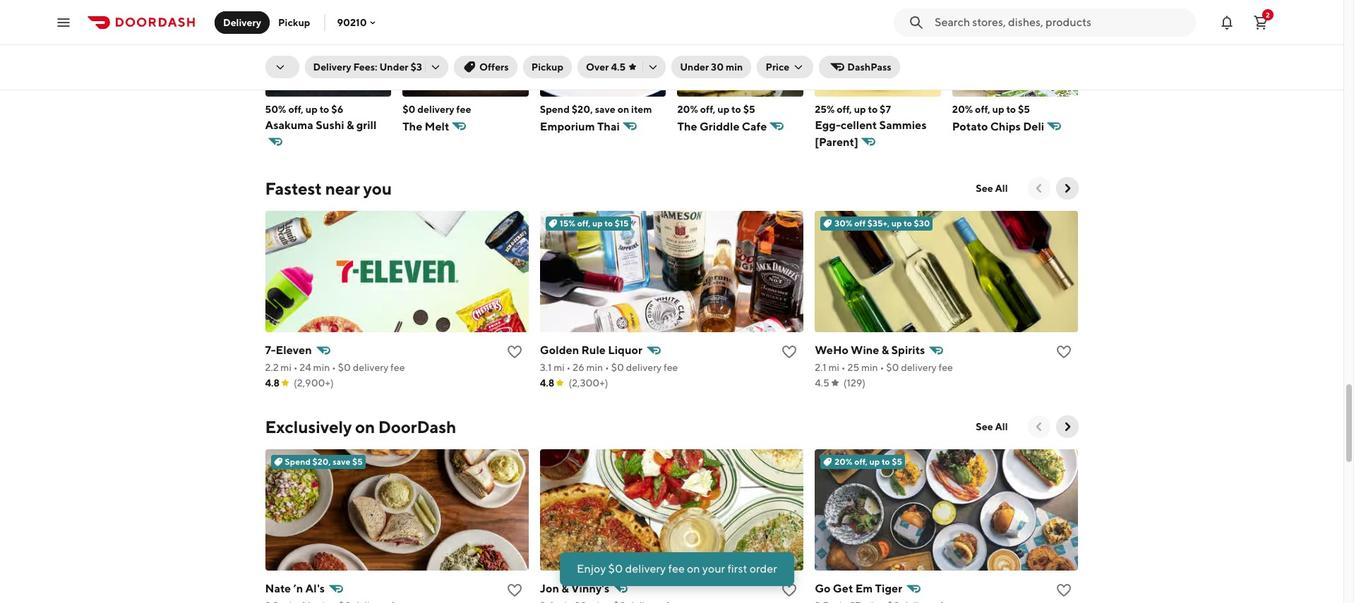 Task type: vqa. For each thing, say whether or not it's contained in the screenshot.
"empty retail cart" 'image'
no



Task type: locate. For each thing, give the bounding box(es) containing it.
• left 24
[[294, 362, 298, 373]]

click to add this store to your saved list image
[[506, 344, 523, 361], [1056, 344, 1073, 361], [1056, 582, 1073, 599]]

click to add this store to your saved list image left 'weho'
[[781, 344, 798, 361]]

• down the weho wine & spirits
[[880, 362, 884, 373]]

1 horizontal spatial $​0
[[611, 362, 624, 373]]

get
[[833, 582, 853, 596]]

& for wine
[[882, 344, 889, 357]]

0 vertical spatial see all
[[976, 183, 1008, 194]]

4.5 down 2.1
[[815, 378, 830, 389]]

all left previous button of carousel image
[[995, 421, 1008, 433]]

off, for potato
[[975, 104, 991, 115]]

0 vertical spatial spend
[[540, 104, 570, 115]]

all for fastest near you
[[995, 183, 1008, 194]]

off, for the
[[700, 104, 716, 115]]

1 horizontal spatial &
[[562, 582, 569, 596]]

spend up emporium
[[540, 104, 570, 115]]

over 4.5
[[586, 61, 626, 73]]

save up thai
[[595, 104, 616, 115]]

1 vertical spatial spend
[[285, 457, 311, 467]]

on
[[618, 104, 629, 115], [355, 417, 375, 437], [687, 563, 700, 576]]

1 vertical spatial pickup
[[532, 61, 564, 73]]

2 see all from the top
[[976, 421, 1008, 433]]

spend for spend $20, save on item
[[540, 104, 570, 115]]

price
[[766, 61, 790, 73]]

egg-
[[815, 118, 841, 132]]

2 horizontal spatial on
[[687, 563, 700, 576]]

0 horizontal spatial save
[[333, 457, 351, 467]]

dashpass
[[848, 61, 892, 73]]

0 horizontal spatial 4.8
[[265, 378, 280, 389]]

up
[[306, 104, 318, 115], [718, 104, 730, 115], [854, 104, 866, 115], [993, 104, 1005, 115], [593, 218, 603, 229], [892, 218, 902, 229], [870, 457, 880, 467]]

golden rule liquor
[[540, 344, 643, 357]]

the for the griddle cafe
[[678, 120, 697, 133]]

0 vertical spatial see all link
[[968, 177, 1017, 200]]

1 vertical spatial 4.5
[[815, 378, 830, 389]]

under left $3
[[380, 61, 409, 73]]

1 see all from the top
[[976, 183, 1008, 194]]

0 vertical spatial pickup button
[[270, 11, 319, 34]]

4.8 down 3.1
[[540, 378, 555, 389]]

fastest near you
[[265, 178, 392, 198]]

see left previous button of carousel icon
[[976, 183, 993, 194]]

$​0 down liquor in the bottom of the page
[[611, 362, 624, 373]]

the left 'griddle'
[[678, 120, 697, 133]]

90210
[[337, 17, 367, 28]]

2 $​0 from the left
[[611, 362, 624, 373]]

1 all from the top
[[995, 183, 1008, 194]]

0 horizontal spatial the
[[403, 120, 423, 133]]

1 horizontal spatial pickup
[[532, 61, 564, 73]]

1 • from the left
[[294, 362, 298, 373]]

all for exclusively on doordash
[[995, 421, 1008, 433]]

1 horizontal spatial $20,
[[572, 104, 593, 115]]

under inside button
[[680, 61, 709, 73]]

$​0 right 24
[[338, 362, 351, 373]]

1 vertical spatial save
[[333, 457, 351, 467]]

& right jon
[[562, 582, 569, 596]]

1 horizontal spatial delivery
[[313, 61, 351, 73]]

$7
[[880, 104, 891, 115]]

0 vertical spatial save
[[595, 104, 616, 115]]

all left previous button of carousel icon
[[995, 183, 1008, 194]]

spend $20, save on item
[[540, 104, 652, 115]]

1 mi from the left
[[281, 362, 292, 373]]

0 vertical spatial pickup
[[278, 17, 310, 28]]

pickup button left 'over'
[[523, 56, 572, 78]]

2 4.8 from the left
[[540, 378, 555, 389]]

off,
[[288, 104, 304, 115], [700, 104, 716, 115], [837, 104, 852, 115], [975, 104, 991, 115], [577, 218, 591, 229], [855, 457, 868, 467]]

2 see all link from the top
[[968, 416, 1017, 438]]

delivery inside button
[[223, 17, 261, 28]]

see all for fastest near you
[[976, 183, 1008, 194]]

delivery for 7-eleven
[[353, 362, 389, 373]]

1 vertical spatial &
[[882, 344, 889, 357]]

26
[[573, 362, 585, 373]]

pickup left 'over'
[[532, 61, 564, 73]]

2 the from the left
[[678, 120, 697, 133]]

$​0 for wine
[[886, 362, 899, 373]]

25%
[[815, 104, 835, 115]]

0 horizontal spatial pickup button
[[270, 11, 319, 34]]

spend down exclusively
[[285, 457, 311, 467]]

thai
[[597, 120, 620, 133]]

min right '30' on the right
[[726, 61, 743, 73]]

2.1
[[815, 362, 827, 373]]

min inside button
[[726, 61, 743, 73]]

$30
[[914, 218, 930, 229]]

pickup right delivery button
[[278, 17, 310, 28]]

$0 right enjoy
[[608, 563, 623, 576]]

1 horizontal spatial 20% off, up to $5
[[835, 457, 903, 467]]

1 horizontal spatial 4.8
[[540, 378, 555, 389]]

the left 'melt'
[[403, 120, 423, 133]]

melt
[[425, 120, 449, 133]]

on left your
[[687, 563, 700, 576]]

0 vertical spatial $20,
[[572, 104, 593, 115]]

20% off, up to $5 for griddle
[[678, 104, 755, 115]]

5 • from the left
[[842, 362, 846, 373]]

• down rule
[[605, 362, 609, 373]]

1 horizontal spatial spend
[[540, 104, 570, 115]]

mi for 7-
[[281, 362, 292, 373]]

go get em tiger
[[815, 582, 903, 596]]

click to add this store to your saved list image
[[781, 344, 798, 361], [506, 582, 523, 599], [781, 582, 798, 599]]

save down exclusively on doordash link
[[333, 457, 351, 467]]

$35+,
[[868, 218, 890, 229]]

delivery down spirits at the right of page
[[901, 362, 937, 373]]

see all link for doordash
[[968, 416, 1017, 438]]

enjoy
[[577, 563, 606, 576]]

0 horizontal spatial $​0
[[338, 362, 351, 373]]

2 horizontal spatial 20%
[[953, 104, 973, 115]]

click to add this store to your saved list image left go
[[781, 582, 798, 599]]

grill
[[356, 118, 377, 132]]

see all link
[[968, 177, 1017, 200], [968, 416, 1017, 438]]

min
[[726, 61, 743, 73], [313, 362, 330, 373], [587, 362, 603, 373], [862, 362, 878, 373]]

golden
[[540, 344, 579, 357]]

emporium thai
[[540, 120, 620, 133]]

1 4.8 from the left
[[265, 378, 280, 389]]

4.8
[[265, 378, 280, 389], [540, 378, 555, 389]]

1 horizontal spatial the
[[678, 120, 697, 133]]

2 mi from the left
[[554, 362, 565, 373]]

your
[[703, 563, 725, 576]]

mi right 2.2
[[281, 362, 292, 373]]

cafe
[[742, 120, 767, 133]]

2 under from the left
[[680, 61, 709, 73]]

15% off, up to $15
[[560, 218, 629, 229]]

you
[[363, 178, 392, 198]]

pickup
[[278, 17, 310, 28], [532, 61, 564, 73]]

delivery up jon & vinny's link
[[625, 563, 666, 576]]

& left grill at the top left of the page
[[347, 118, 354, 132]]

0 horizontal spatial $0
[[403, 104, 416, 115]]

• up (2,900+)
[[332, 362, 336, 373]]

3 $​0 from the left
[[886, 362, 899, 373]]

min right the 25
[[862, 362, 878, 373]]

see all
[[976, 183, 1008, 194], [976, 421, 1008, 433]]

on left doordash
[[355, 417, 375, 437]]

1 see from the top
[[976, 183, 993, 194]]

1 vertical spatial $20,
[[312, 457, 331, 467]]

see all left previous button of carousel icon
[[976, 183, 1008, 194]]

delivery for delivery
[[223, 17, 261, 28]]

2 all from the top
[[995, 421, 1008, 433]]

1 vertical spatial delivery
[[313, 61, 351, 73]]

delivery
[[223, 17, 261, 28], [313, 61, 351, 73]]

mi for golden
[[554, 362, 565, 373]]

1 under from the left
[[380, 61, 409, 73]]

$5
[[743, 104, 755, 115], [1018, 104, 1030, 115], [352, 457, 363, 467], [892, 457, 903, 467]]

0 horizontal spatial delivery
[[223, 17, 261, 28]]

mi
[[281, 362, 292, 373], [554, 362, 565, 373], [829, 362, 840, 373]]

20%
[[678, 104, 698, 115], [953, 104, 973, 115], [835, 457, 853, 467]]

save for $5
[[333, 457, 351, 467]]

(129)
[[844, 378, 866, 389]]

1 see all link from the top
[[968, 177, 1017, 200]]

mi right 3.1
[[554, 362, 565, 373]]

1 the from the left
[[403, 120, 423, 133]]

1 vertical spatial see
[[976, 421, 993, 433]]

fees:
[[353, 61, 378, 73]]

spend
[[540, 104, 570, 115], [285, 457, 311, 467]]

3 items, open order cart image
[[1253, 14, 1270, 31]]

deli
[[1023, 120, 1045, 133]]

vinny's
[[571, 582, 610, 596]]

see
[[976, 183, 993, 194], [976, 421, 993, 433]]

see all left previous button of carousel image
[[976, 421, 1008, 433]]

1 horizontal spatial mi
[[554, 362, 565, 373]]

save for on
[[595, 104, 616, 115]]

15%
[[560, 218, 576, 229]]

0 horizontal spatial 20%
[[678, 104, 698, 115]]

$20, for on
[[572, 104, 593, 115]]

min right 24
[[313, 362, 330, 373]]

mi right 2.1
[[829, 362, 840, 373]]

fee
[[456, 104, 471, 115], [391, 362, 405, 373], [664, 362, 678, 373], [939, 362, 953, 373], [668, 563, 685, 576]]

1 horizontal spatial pickup button
[[523, 56, 572, 78]]

jon
[[540, 582, 559, 596]]

• left 26
[[567, 362, 571, 373]]

4.5 inside button
[[611, 61, 626, 73]]

$20, up emporium thai
[[572, 104, 593, 115]]

all
[[995, 183, 1008, 194], [995, 421, 1008, 433]]

0 horizontal spatial mi
[[281, 362, 292, 373]]

under left '30' on the right
[[680, 61, 709, 73]]

& for sushi
[[347, 118, 354, 132]]

$0
[[403, 104, 416, 115], [608, 563, 623, 576]]

3 mi from the left
[[829, 362, 840, 373]]

item
[[631, 104, 652, 115]]

the griddle cafe
[[678, 120, 767, 133]]

$0 up the melt
[[403, 104, 416, 115]]

to
[[320, 104, 329, 115], [732, 104, 741, 115], [868, 104, 878, 115], [1007, 104, 1016, 115], [605, 218, 613, 229], [904, 218, 912, 229], [882, 457, 890, 467]]

0 horizontal spatial 20% off, up to $5
[[678, 104, 755, 115]]

& up 2.1 mi • 25 min • $​0 delivery fee
[[882, 344, 889, 357]]

90210 button
[[337, 17, 378, 28]]

click to add this store to your saved list image for exclusively on doordash
[[1056, 582, 1073, 599]]

see all link left previous button of carousel icon
[[968, 177, 1017, 200]]

0 vertical spatial &
[[347, 118, 354, 132]]

&
[[347, 118, 354, 132], [882, 344, 889, 357], [562, 582, 569, 596]]

$​0 down spirits at the right of page
[[886, 362, 899, 373]]

2 vertical spatial on
[[687, 563, 700, 576]]

4.8 for 7-
[[265, 378, 280, 389]]

6 • from the left
[[880, 362, 884, 373]]

save
[[595, 104, 616, 115], [333, 457, 351, 467]]

1 $​0 from the left
[[338, 362, 351, 373]]

click to add this store to your saved list image for exclusively on doordash
[[781, 582, 798, 599]]

1 horizontal spatial save
[[595, 104, 616, 115]]

under
[[380, 61, 409, 73], [680, 61, 709, 73]]

1 horizontal spatial under
[[680, 61, 709, 73]]

see left previous button of carousel image
[[976, 421, 993, 433]]

2 horizontal spatial &
[[882, 344, 889, 357]]

wine
[[851, 344, 880, 357]]

fee for 7-eleven
[[391, 362, 405, 373]]

0 vertical spatial delivery
[[223, 17, 261, 28]]

min right 26
[[587, 362, 603, 373]]

2 see from the top
[[976, 421, 993, 433]]

0 vertical spatial all
[[995, 183, 1008, 194]]

delivery up exclusively on doordash link
[[353, 362, 389, 373]]

0 vertical spatial 4.5
[[611, 61, 626, 73]]

offers button
[[454, 56, 517, 78]]

2 horizontal spatial mi
[[829, 362, 840, 373]]

0 horizontal spatial under
[[380, 61, 409, 73]]

2 horizontal spatial $​0
[[886, 362, 899, 373]]

• left the 25
[[842, 362, 846, 373]]

delivery down liquor in the bottom of the page
[[626, 362, 662, 373]]

30%
[[835, 218, 853, 229]]

0 horizontal spatial spend
[[285, 457, 311, 467]]

exclusively on doordash
[[265, 417, 456, 437]]

20% off, up to $5
[[678, 104, 755, 115], [953, 104, 1030, 115], [835, 457, 903, 467]]

al's
[[305, 582, 325, 596]]

4.8 down 2.2
[[265, 378, 280, 389]]

0 horizontal spatial &
[[347, 118, 354, 132]]

see all link left previous button of carousel image
[[968, 416, 1017, 438]]

0 vertical spatial see
[[976, 183, 993, 194]]

0 horizontal spatial $20,
[[312, 457, 331, 467]]

4.5 right 'over'
[[611, 61, 626, 73]]

2 horizontal spatial 20% off, up to $5
[[953, 104, 1030, 115]]

0 horizontal spatial 4.5
[[611, 61, 626, 73]]

min for golden rule liquor
[[587, 362, 603, 373]]

pickup button left '90210' on the left top
[[270, 11, 319, 34]]

1 vertical spatial see all
[[976, 421, 1008, 433]]

1 horizontal spatial on
[[618, 104, 629, 115]]

on left item
[[618, 104, 629, 115]]

1 vertical spatial pickup button
[[523, 56, 572, 78]]

1 vertical spatial on
[[355, 417, 375, 437]]

1 horizontal spatial $0
[[608, 563, 623, 576]]

$20, down exclusively
[[312, 457, 331, 467]]

1 horizontal spatial 4.5
[[815, 378, 830, 389]]

1 vertical spatial all
[[995, 421, 1008, 433]]

1 vertical spatial see all link
[[968, 416, 1017, 438]]

off, for asakuma
[[288, 104, 304, 115]]

over
[[586, 61, 609, 73]]

spend for spend $20, save $5
[[285, 457, 311, 467]]



Task type: describe. For each thing, give the bounding box(es) containing it.
asakuma
[[265, 118, 313, 132]]

$0 delivery fee
[[403, 104, 471, 115]]

0 horizontal spatial pickup
[[278, 17, 310, 28]]

Store search: begin typing to search for stores available on DoorDash text field
[[935, 14, 1188, 30]]

exclusively
[[265, 417, 352, 437]]

delivery up 'melt'
[[418, 104, 454, 115]]

delivery for delivery fees: under $3
[[313, 61, 351, 73]]

fastest
[[265, 178, 322, 198]]

min for 7-eleven
[[313, 362, 330, 373]]

next button of carousel image
[[1060, 420, 1075, 434]]

2.2
[[265, 362, 279, 373]]

potato chips deli
[[953, 120, 1045, 133]]

nate 'n al's
[[265, 582, 325, 596]]

egg-cellent sammies [parent]
[[815, 118, 927, 149]]

see for you
[[976, 183, 993, 194]]

4.8 for golden
[[540, 378, 555, 389]]

see all link for you
[[968, 177, 1017, 200]]

under 30 min button
[[672, 56, 752, 78]]

50%
[[265, 104, 286, 115]]

weho wine & spirits
[[815, 344, 925, 357]]

0 horizontal spatial on
[[355, 417, 375, 437]]

off, for egg-
[[837, 104, 852, 115]]

30% off $35+, up to $30
[[835, 218, 930, 229]]

em
[[856, 582, 873, 596]]

open menu image
[[55, 14, 72, 31]]

spend $20, save $5
[[285, 457, 363, 467]]

nate 'n al's link
[[265, 580, 529, 604]]

2 button
[[1247, 8, 1275, 36]]

0 vertical spatial $0
[[403, 104, 416, 115]]

$20, for $5
[[312, 457, 331, 467]]

delivery fees: under $3
[[313, 61, 422, 73]]

see all for exclusively on doordash
[[976, 421, 1008, 433]]

price button
[[757, 56, 814, 78]]

delivery button
[[215, 11, 270, 34]]

order
[[750, 563, 777, 576]]

(2,900+)
[[294, 378, 334, 389]]

eleven
[[276, 344, 312, 357]]

3.1
[[540, 362, 552, 373]]

delivery for weho wine & spirits
[[901, 362, 937, 373]]

the for the melt
[[403, 120, 423, 133]]

min for weho wine & spirits
[[862, 362, 878, 373]]

2 vertical spatial &
[[562, 582, 569, 596]]

20% for potato
[[953, 104, 973, 115]]

sammies
[[880, 118, 927, 132]]

30
[[711, 61, 724, 73]]

50% off, up to $6
[[265, 104, 343, 115]]

weho
[[815, 344, 849, 357]]

exclusively on doordash link
[[265, 416, 456, 438]]

1 horizontal spatial 20%
[[835, 457, 853, 467]]

$​0 for rule
[[611, 362, 624, 373]]

see for doordash
[[976, 421, 993, 433]]

2 • from the left
[[332, 362, 336, 373]]

potato
[[953, 120, 988, 133]]

under 30 min
[[680, 61, 743, 73]]

rule
[[582, 344, 606, 357]]

$​0 for eleven
[[338, 362, 351, 373]]

next button of carousel image
[[1060, 181, 1075, 195]]

7-eleven
[[265, 344, 312, 357]]

fastest near you link
[[265, 177, 392, 200]]

fee for weho wine & spirits
[[939, 362, 953, 373]]

24
[[300, 362, 311, 373]]

2
[[1266, 10, 1270, 19]]

emporium
[[540, 120, 595, 133]]

chips
[[991, 120, 1021, 133]]

25
[[848, 362, 860, 373]]

spirits
[[892, 344, 925, 357]]

click to add this store to your saved list image left jon
[[506, 582, 523, 599]]

cellent
[[841, 118, 877, 132]]

the melt
[[403, 120, 449, 133]]

jon & vinny's
[[540, 582, 610, 596]]

'n
[[293, 582, 303, 596]]

first
[[728, 563, 748, 576]]

previous button of carousel image
[[1032, 420, 1046, 434]]

click to add this store to your saved list image for fastest near you
[[1056, 344, 1073, 361]]

nate
[[265, 582, 291, 596]]

3.1 mi • 26 min • $​0 delivery fee
[[540, 362, 678, 373]]

dashpass button
[[819, 56, 900, 78]]

$3
[[411, 61, 422, 73]]

asakuma sushi & grill
[[265, 118, 377, 132]]

2.2 mi • 24 min • $​0 delivery fee
[[265, 362, 405, 373]]

1 vertical spatial $0
[[608, 563, 623, 576]]

4 • from the left
[[605, 362, 609, 373]]

mi for weho
[[829, 362, 840, 373]]

delivery for golden rule liquor
[[626, 362, 662, 373]]

liquor
[[608, 344, 643, 357]]

jon & vinny's link
[[540, 580, 804, 604]]

previous button of carousel image
[[1032, 181, 1046, 195]]

25% off, up to $7
[[815, 104, 891, 115]]

doordash
[[378, 417, 456, 437]]

go get em tiger link
[[815, 580, 1079, 604]]

20% off, up to $5 for chips
[[953, 104, 1030, 115]]

2.1 mi • 25 min • $​0 delivery fee
[[815, 362, 953, 373]]

notification bell image
[[1219, 14, 1236, 31]]

sushi
[[316, 118, 344, 132]]

griddle
[[700, 120, 740, 133]]

20% for the
[[678, 104, 698, 115]]

tiger
[[875, 582, 903, 596]]

7-
[[265, 344, 276, 357]]

near
[[325, 178, 360, 198]]

click to add this store to your saved list image for fastest near you
[[781, 344, 798, 361]]

fee for golden rule liquor
[[664, 362, 678, 373]]

enjoy $0 delivery fee on your first order
[[577, 563, 777, 576]]

over 4.5 button
[[578, 56, 666, 78]]

(2,300+)
[[569, 378, 608, 389]]

go
[[815, 582, 831, 596]]

[parent]
[[815, 135, 859, 149]]

3 • from the left
[[567, 362, 571, 373]]

offers
[[479, 61, 509, 73]]

0 vertical spatial on
[[618, 104, 629, 115]]



